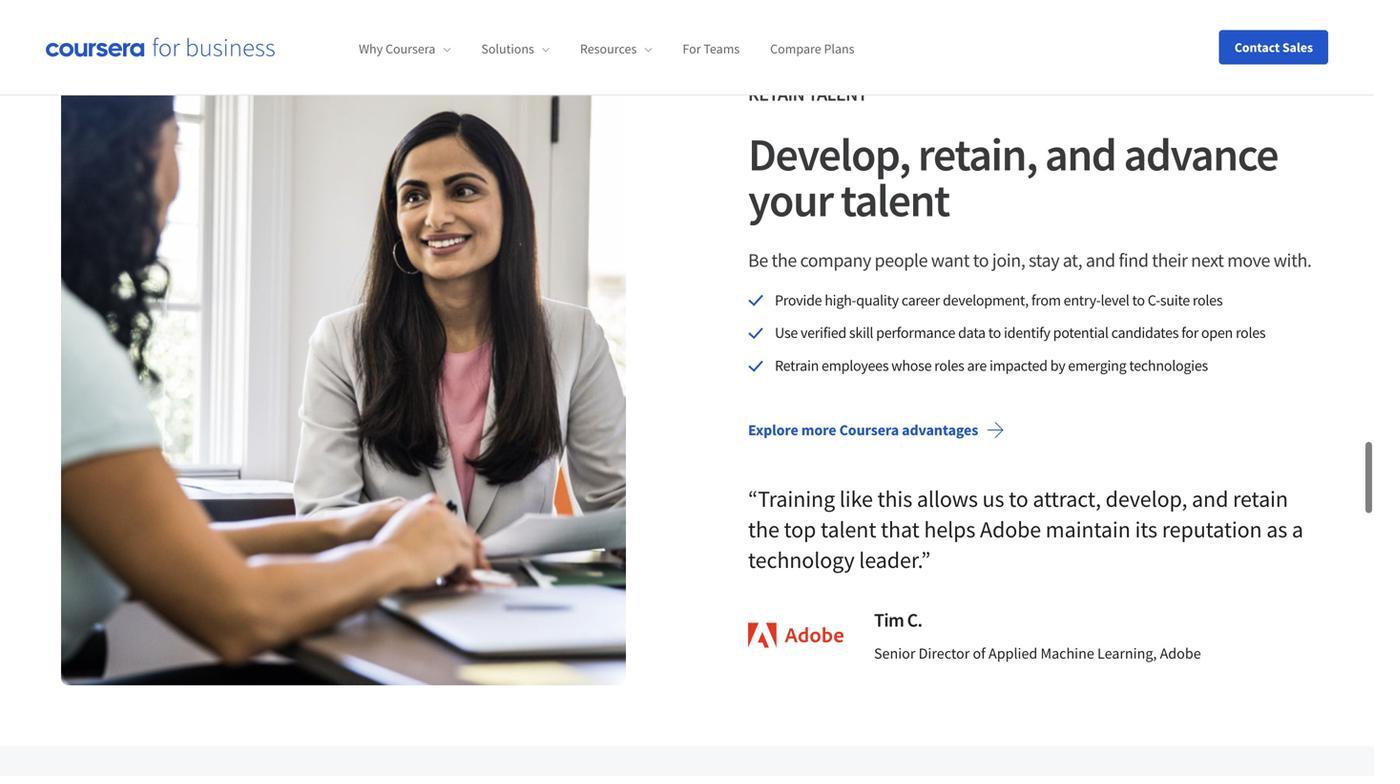 Task type: locate. For each thing, give the bounding box(es) containing it.
1 horizontal spatial roles
[[1193, 290, 1223, 310]]

0 vertical spatial coursera
[[386, 40, 436, 57]]

tim
[[874, 608, 904, 632]]

maintain
[[1046, 515, 1131, 544]]

to right data
[[989, 323, 1001, 342]]

are
[[967, 356, 987, 375]]

use
[[775, 323, 798, 342]]

people
[[875, 248, 928, 272]]

allows
[[917, 484, 978, 513]]

that
[[881, 515, 920, 544]]

coursera inside 'link'
[[840, 420, 899, 440]]

plans
[[824, 40, 855, 57]]

retain
[[1233, 484, 1289, 513]]

resources
[[580, 40, 637, 57]]

1 horizontal spatial adobe
[[1160, 644, 1201, 663]]

roles right open
[[1236, 323, 1266, 342]]

to inside the training like this allows us to attract, develop, and retain the top talent that helps adobe maintain its reputation as a technology leader.
[[1009, 484, 1029, 513]]

1 horizontal spatial coursera
[[840, 420, 899, 440]]

develop, retain, and advance your talent
[[748, 125, 1278, 228]]

roles left "are"
[[935, 356, 965, 375]]

sales
[[1283, 39, 1314, 56]]

0 vertical spatial roles
[[1193, 290, 1223, 310]]

roles
[[1193, 290, 1223, 310], [1236, 323, 1266, 342], [935, 356, 965, 375]]

development,
[[943, 290, 1029, 310]]

1 vertical spatial coursera
[[840, 420, 899, 440]]

explore
[[748, 420, 799, 440]]

entry-
[[1064, 290, 1101, 310]]

identify
[[1004, 323, 1051, 342]]

senior
[[874, 644, 916, 663]]

the left top
[[748, 515, 780, 544]]

explore more coursera advantages link
[[733, 407, 1021, 453]]

c.
[[907, 608, 923, 632]]

next
[[1191, 248, 1224, 272]]

to left c-
[[1133, 290, 1145, 310]]

machine
[[1041, 644, 1095, 663]]

retain
[[748, 82, 805, 106]]

coursera right why on the left top
[[386, 40, 436, 57]]

and inside the develop, retain, and advance your talent
[[1045, 125, 1116, 183]]

advantages
[[902, 420, 979, 440]]

stay
[[1029, 248, 1060, 272]]

coursera
[[386, 40, 436, 57], [840, 420, 899, 440]]

compare
[[771, 40, 822, 57]]

2 horizontal spatial roles
[[1236, 323, 1266, 342]]

1 vertical spatial roles
[[1236, 323, 1266, 342]]

the
[[772, 248, 797, 272], [748, 515, 780, 544]]

adobe down the us
[[980, 515, 1042, 544]]

applied
[[989, 644, 1038, 663]]

to right the us
[[1009, 484, 1029, 513]]

0 vertical spatial adobe
[[980, 515, 1042, 544]]

for teams link
[[683, 40, 740, 57]]

technology
[[748, 546, 855, 574]]

their
[[1152, 248, 1188, 272]]

to left join,
[[973, 248, 989, 272]]

adobe logo image
[[748, 623, 844, 648]]

helps
[[924, 515, 976, 544]]

1 vertical spatial talent
[[821, 515, 877, 544]]

coursera right more
[[840, 420, 899, 440]]

move
[[1228, 248, 1271, 272]]

its
[[1135, 515, 1158, 544]]

adobe
[[980, 515, 1042, 544], [1160, 644, 1201, 663]]

find
[[1119, 248, 1149, 272]]

retain talent
[[748, 82, 868, 106]]

more
[[802, 420, 837, 440]]

1 vertical spatial adobe
[[1160, 644, 1201, 663]]

be the company people want to join, stay at, and find their next move with.
[[748, 248, 1312, 272]]

with.
[[1274, 248, 1312, 272]]

open
[[1202, 323, 1233, 342]]

reputation
[[1162, 515, 1263, 544]]

quality
[[856, 290, 899, 310]]

and
[[1045, 125, 1116, 183], [1086, 248, 1116, 272], [1192, 484, 1229, 513]]

the inside the training like this allows us to attract, develop, and retain the top talent that helps adobe maintain its reputation as a technology leader.
[[748, 515, 780, 544]]

tim c.
[[874, 608, 923, 632]]

resources link
[[580, 40, 652, 57]]

1 vertical spatial the
[[748, 515, 780, 544]]

0 vertical spatial talent
[[841, 171, 950, 228]]

solutions
[[481, 40, 534, 57]]

attract,
[[1033, 484, 1102, 513]]

contact
[[1235, 39, 1280, 56]]

of
[[973, 644, 986, 663]]

training like this allows us to attract, develop, and retain the top talent that helps adobe maintain its reputation as a technology leader.
[[748, 484, 1304, 574]]

compare plans
[[771, 40, 855, 57]]

0 horizontal spatial adobe
[[980, 515, 1042, 544]]

1 vertical spatial and
[[1086, 248, 1116, 272]]

talent
[[841, 171, 950, 228], [821, 515, 877, 544]]

the right be
[[772, 248, 797, 272]]

roles for use verified skill performance data to identify potential candidates for open roles
[[1236, 323, 1266, 342]]

for
[[683, 40, 701, 57]]

provide high-quality career development, from entry-level to c-suite roles
[[775, 290, 1223, 310]]

company
[[800, 248, 871, 272]]

to for attract,
[[1009, 484, 1029, 513]]

impacted
[[990, 356, 1048, 375]]

0 horizontal spatial roles
[[935, 356, 965, 375]]

talent up "people"
[[841, 171, 950, 228]]

0 vertical spatial the
[[772, 248, 797, 272]]

us
[[983, 484, 1005, 513]]

high-
[[825, 290, 856, 310]]

teams
[[704, 40, 740, 57]]

retain,
[[918, 125, 1038, 183]]

director
[[919, 644, 970, 663]]

for teams
[[683, 40, 740, 57]]

at,
[[1063, 248, 1083, 272]]

skill
[[850, 323, 874, 342]]

0 vertical spatial and
[[1045, 125, 1116, 183]]

adobe right learning,
[[1160, 644, 1201, 663]]

explore more coursera advantages
[[748, 420, 979, 440]]

talent down like
[[821, 515, 877, 544]]

2 vertical spatial and
[[1192, 484, 1229, 513]]

level
[[1101, 290, 1130, 310]]

this
[[878, 484, 913, 513]]

roles right suite
[[1193, 290, 1223, 310]]



Task type: describe. For each thing, give the bounding box(es) containing it.
career
[[902, 290, 940, 310]]

to for join,
[[973, 248, 989, 272]]

roles for provide high-quality career development, from entry-level to c-suite roles
[[1193, 290, 1223, 310]]

from
[[1032, 290, 1061, 310]]

to for identify
[[989, 323, 1001, 342]]

want
[[931, 248, 970, 272]]

retrain employees whose roles are impacted by emerging technologies
[[775, 356, 1208, 375]]

leader.
[[859, 546, 921, 574]]

adobe inside the training like this allows us to attract, develop, and retain the top talent that helps adobe maintain its reputation as a technology leader.
[[980, 515, 1042, 544]]

talent
[[808, 82, 868, 106]]

your
[[748, 171, 833, 228]]

for
[[1182, 323, 1199, 342]]

employees
[[822, 356, 889, 375]]

senior director of applied machine learning, adobe
[[874, 644, 1201, 663]]

candidates
[[1112, 323, 1179, 342]]

advance
[[1124, 125, 1278, 183]]

develop,
[[1106, 484, 1188, 513]]

and inside the training like this allows us to attract, develop, and retain the top talent that helps adobe maintain its reputation as a technology leader.
[[1192, 484, 1229, 513]]

top
[[784, 515, 816, 544]]

solutions link
[[481, 40, 550, 57]]

develop,
[[748, 125, 910, 183]]

a
[[1292, 515, 1304, 544]]

compare plans link
[[771, 40, 855, 57]]

use verified skill performance data to identify potential candidates for open roles
[[775, 323, 1266, 342]]

coursera hiring solutions image
[[61, 79, 626, 685]]

by
[[1051, 356, 1066, 375]]

why coursera
[[359, 40, 436, 57]]

training
[[758, 484, 835, 513]]

0 horizontal spatial coursera
[[386, 40, 436, 57]]

coursera for business image
[[46, 38, 275, 57]]

data
[[958, 323, 986, 342]]

talent inside the training like this allows us to attract, develop, and retain the top talent that helps adobe maintain its reputation as a technology leader.
[[821, 515, 877, 544]]

potential
[[1054, 323, 1109, 342]]

be
[[748, 248, 768, 272]]

join,
[[993, 248, 1026, 272]]

whose
[[892, 356, 932, 375]]

as
[[1267, 515, 1288, 544]]

retrain
[[775, 356, 819, 375]]

verified
[[801, 323, 847, 342]]

why
[[359, 40, 383, 57]]

technologies
[[1130, 356, 1208, 375]]

learning,
[[1098, 644, 1157, 663]]

suite
[[1161, 290, 1190, 310]]

provide
[[775, 290, 822, 310]]

performance
[[876, 323, 956, 342]]

why coursera link
[[359, 40, 451, 57]]

2 vertical spatial roles
[[935, 356, 965, 375]]

contact sales button
[[1220, 30, 1329, 64]]

like
[[840, 484, 873, 513]]

emerging
[[1068, 356, 1127, 375]]

c-
[[1148, 290, 1161, 310]]

talent inside the develop, retain, and advance your talent
[[841, 171, 950, 228]]



Task type: vqa. For each thing, say whether or not it's contained in the screenshot.
the rightmost Online
no



